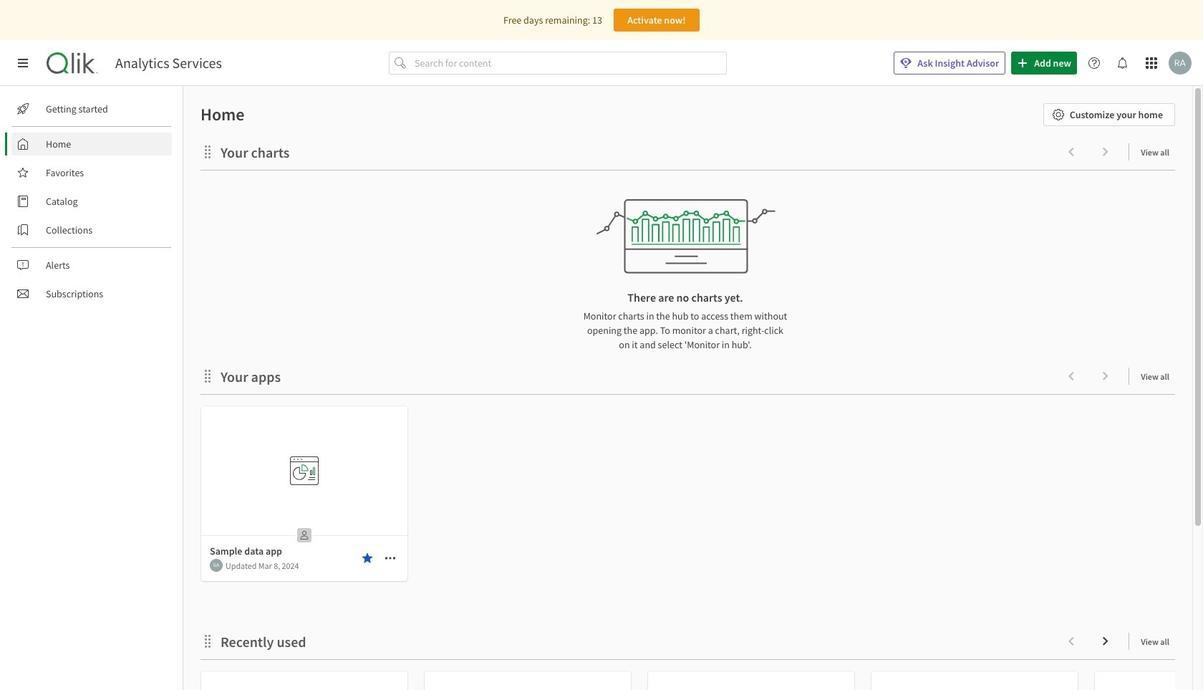 Task type: describe. For each thing, give the bounding box(es) containing it.
navigation pane element
[[0, 92, 183, 311]]

close sidebar menu image
[[17, 57, 29, 69]]

remove from favorites image
[[362, 553, 373, 564]]

ruby anderson element
[[210, 559, 223, 572]]

1 vertical spatial move collection image
[[201, 634, 215, 648]]

more actions image
[[385, 553, 396, 564]]

Search for content text field
[[412, 52, 727, 75]]



Task type: vqa. For each thing, say whether or not it's contained in the screenshot.
bottom Move collection icon
no



Task type: locate. For each thing, give the bounding box(es) containing it.
move collection image
[[201, 369, 215, 383], [201, 634, 215, 648]]

ruby anderson image
[[210, 559, 223, 572]]

analytics services element
[[115, 54, 222, 72]]

main content
[[178, 86, 1204, 690]]

0 vertical spatial move collection image
[[201, 369, 215, 383]]

ruby anderson image
[[1170, 52, 1192, 75]]

move collection image
[[201, 144, 215, 159]]



